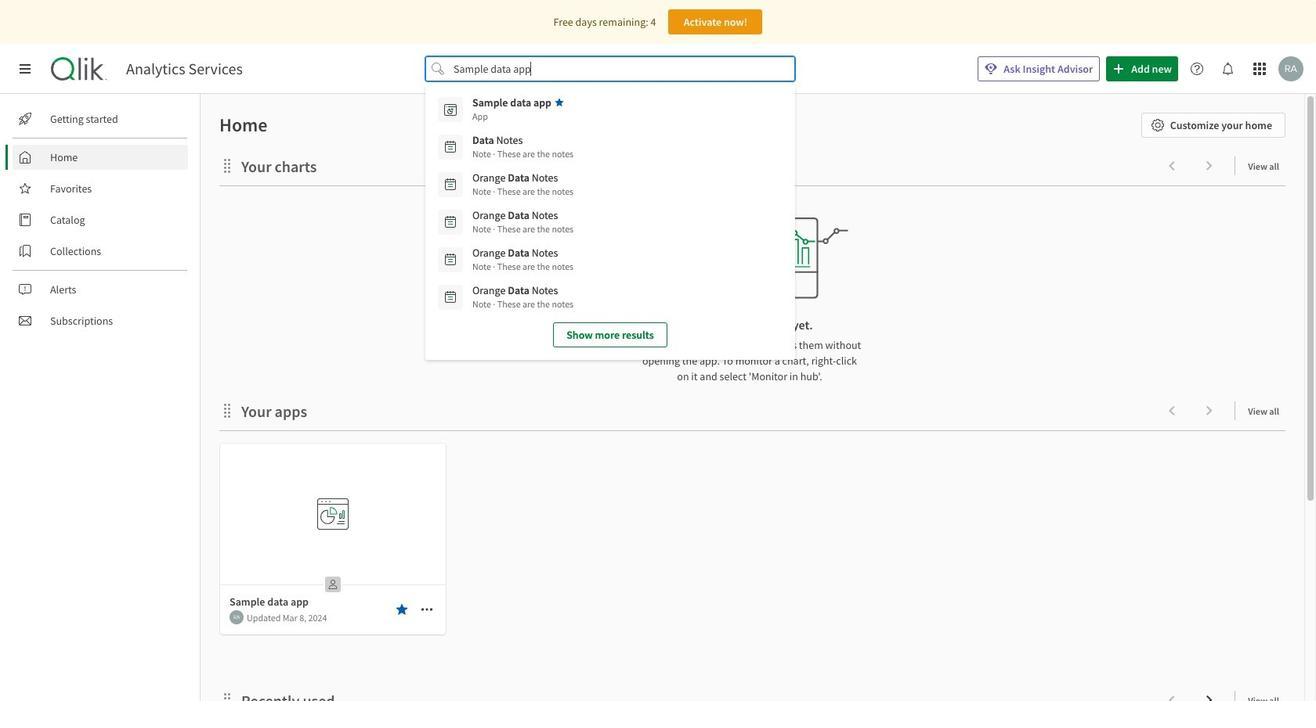 Task type: locate. For each thing, give the bounding box(es) containing it.
main content
[[194, 94, 1316, 702]]

2 these are the notes element from the top
[[472, 185, 573, 199]]

list box
[[432, 91, 789, 354]]

Search for content text field
[[450, 56, 770, 81]]

close sidebar menu image
[[19, 63, 31, 75]]

these are the notes element
[[472, 147, 573, 161], [472, 185, 573, 199], [472, 222, 573, 237], [472, 260, 573, 274], [472, 298, 573, 312]]

move collection image
[[219, 403, 235, 419], [219, 693, 235, 702]]

1 vertical spatial move collection image
[[219, 693, 235, 702]]

5 these are the notes element from the top
[[472, 298, 573, 312]]

ruby anderson element
[[230, 611, 244, 625]]

3 these are the notes element from the top
[[472, 222, 573, 237]]

navigation pane element
[[0, 100, 200, 340]]

unfavorite image
[[396, 604, 408, 616]]

1 vertical spatial ruby anderson image
[[230, 611, 244, 625]]

0 vertical spatial ruby anderson image
[[1278, 56, 1303, 81]]

0 horizontal spatial ruby anderson image
[[230, 611, 244, 625]]

ruby anderson image
[[1278, 56, 1303, 81], [230, 611, 244, 625]]

more actions image
[[421, 604, 433, 616]]



Task type: vqa. For each thing, say whether or not it's contained in the screenshot.
RUBY ANDERSON Element
yes



Task type: describe. For each thing, give the bounding box(es) containing it.
0 vertical spatial move collection image
[[219, 403, 235, 419]]

1 these are the notes element from the top
[[472, 147, 573, 161]]

4 these are the notes element from the top
[[472, 260, 573, 274]]

favorited item image
[[555, 98, 564, 107]]

move collection image
[[219, 158, 235, 174]]

1 horizontal spatial ruby anderson image
[[1278, 56, 1303, 81]]

analytics services element
[[126, 60, 243, 78]]

sample data app element
[[472, 96, 551, 110]]



